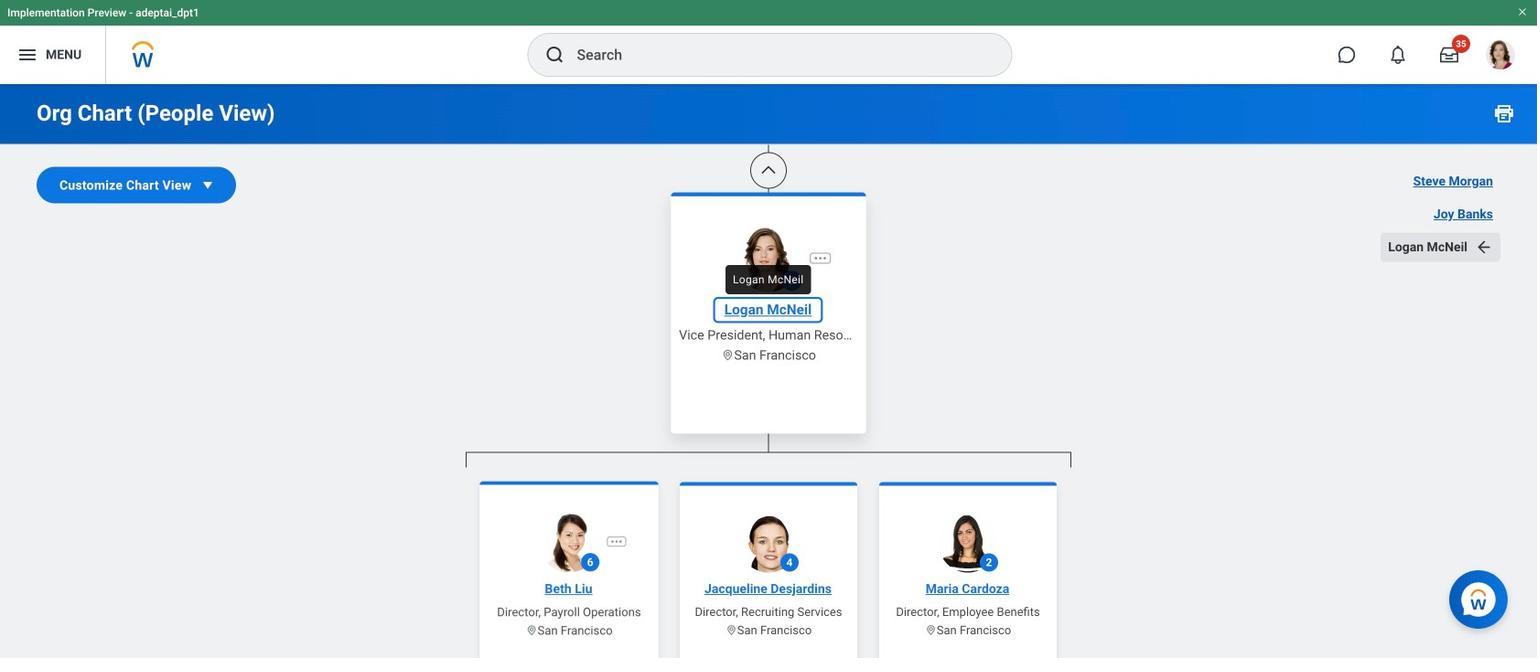 Task type: locate. For each thing, give the bounding box(es) containing it.
chevron up image
[[759, 162, 778, 180]]

related actions image
[[612, 533, 626, 547]]

main content
[[0, 0, 1537, 659]]

caret down image
[[199, 176, 217, 194]]

1 vertical spatial location image
[[925, 625, 937, 637]]

tooltip
[[720, 260, 817, 300]]

inbox large image
[[1440, 46, 1459, 64]]

0 vertical spatial location image
[[721, 349, 734, 362]]

notifications large image
[[1389, 46, 1407, 64]]

location image
[[725, 625, 737, 637], [524, 627, 536, 639]]

search image
[[544, 44, 566, 66]]

1 horizontal spatial location image
[[925, 625, 937, 637]]

logan mcneil, logan mcneil, 3 direct reports element
[[466, 468, 1072, 659]]

0 horizontal spatial location image
[[524, 627, 536, 639]]

arrow left image
[[1475, 238, 1493, 257]]

location image
[[721, 349, 734, 362], [925, 625, 937, 637]]

Search Workday  search field
[[577, 35, 974, 75]]

justify image
[[16, 44, 38, 66]]

banner
[[0, 0, 1537, 84]]



Task type: vqa. For each thing, say whether or not it's contained in the screenshot.
location icon related to related actions image at bottom left
yes



Task type: describe. For each thing, give the bounding box(es) containing it.
1 horizontal spatial location image
[[725, 625, 737, 637]]

profile logan mcneil image
[[1486, 40, 1515, 73]]

0 horizontal spatial location image
[[721, 349, 734, 362]]

location image inside logan mcneil, logan mcneil, 3 direct reports element
[[925, 625, 937, 637]]

close environment banner image
[[1517, 6, 1528, 17]]

print org chart image
[[1493, 102, 1515, 124]]

related actions image
[[813, 251, 828, 266]]



